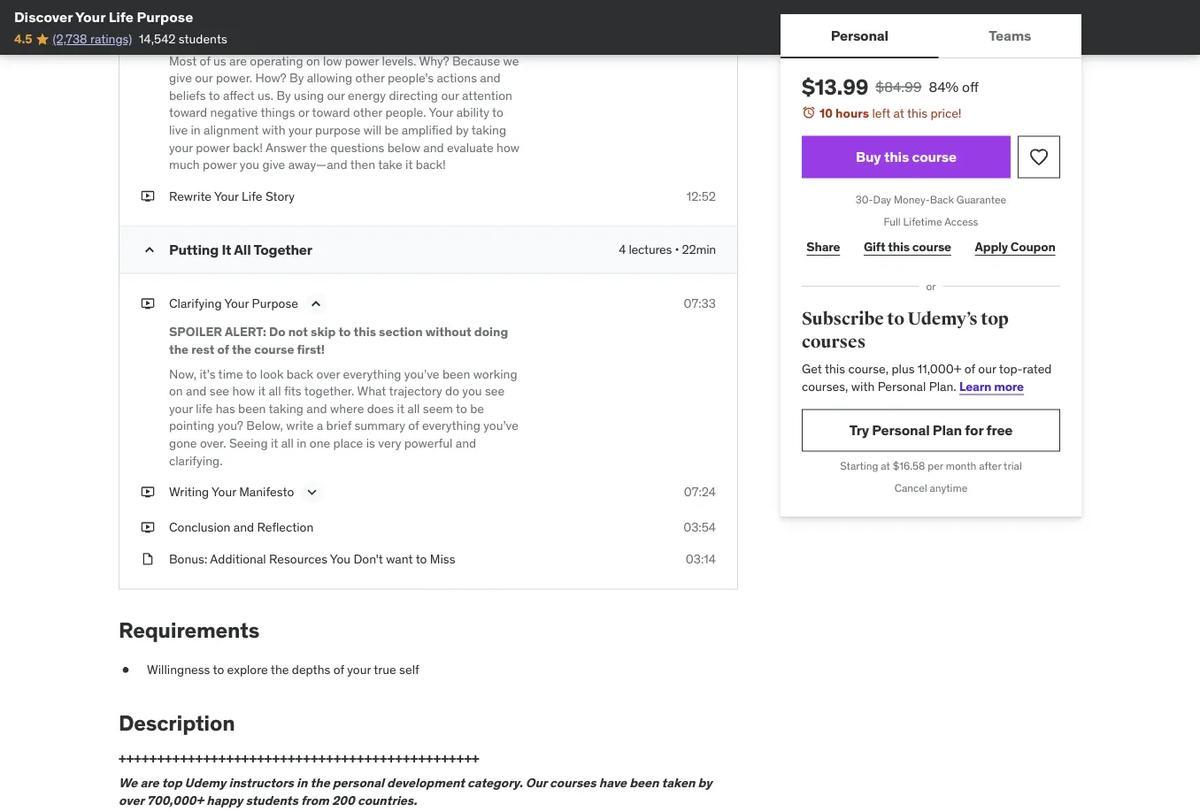 Task type: vqa. For each thing, say whether or not it's contained in the screenshot.
left everything
yes



Task type: describe. For each thing, give the bounding box(es) containing it.
with inside the most of us are operating on low power levels. why? because we give our power. how? by allowing other people's actions and beliefs to affect us. by using our energy directing our attention toward negative things or toward other people. your ability to live in alignment with your purpose will be amplified by taking your power back! answer the questions below and evaluate how much power you give away—and then take it back!
[[262, 122, 285, 138]]

your for take your power back
[[197, 24, 222, 40]]

over.
[[200, 435, 226, 451]]

and up additional
[[234, 519, 254, 535]]

and down amplified
[[423, 139, 444, 155]]

description
[[119, 710, 235, 736]]

(2,738 ratings)
[[53, 31, 132, 47]]

+++++++++++++++++++++++++++++++++++++++++++++++
[[119, 751, 480, 767]]

us.
[[258, 87, 273, 103]]

alert:
[[225, 324, 266, 340]]

much
[[169, 157, 200, 173]]

personal
[[333, 775, 384, 791]]

fits
[[284, 383, 302, 399]]

to down the "attention"
[[492, 105, 503, 121]]

200
[[332, 793, 355, 808]]

our down actions
[[441, 87, 459, 103]]

pointing
[[169, 418, 215, 434]]

us
[[213, 53, 226, 69]]

a
[[317, 418, 323, 434]]

questions
[[330, 139, 384, 155]]

it inside the most of us are operating on low power levels. why? because we give our power. how? by allowing other people's actions and beliefs to affect us. by using our energy directing our attention toward negative things or toward other people. your ability to live in alignment with your purpose will be amplified by taking your power back! answer the questions below and evaluate how much power you give away—and then take it back!
[[405, 157, 413, 173]]

development category.
[[387, 775, 523, 791]]

you?
[[218, 418, 243, 434]]

your inside the most of us are operating on low power levels. why? because we give our power. how? by allowing other people's actions and beliefs to affect us. by using our energy directing our attention toward negative things or toward other people. your ability to live in alignment with your purpose will be amplified by taking your power back! answer the questions below and evaluate how much power you give away—and then take it back!
[[429, 105, 453, 121]]

alarm image
[[802, 105, 816, 119]]

the inside the most of us are operating on low power levels. why? because we give our power. how? by allowing other people's actions and beliefs to affect us. by using our energy directing our attention toward negative things or toward other people. your ability to live in alignment with your purpose will be amplified by taking your power back! answer the questions below and evaluate how much power you give away—and then take it back!
[[309, 139, 327, 155]]

writing your manifesto
[[169, 484, 294, 500]]

10 hours left at this price!
[[820, 105, 962, 121]]

because
[[452, 53, 500, 69]]

xsmall image for 03:14
[[141, 551, 155, 568]]

1 vertical spatial other
[[353, 105, 382, 121]]

below
[[387, 139, 420, 155]]

courses,
[[802, 378, 848, 394]]

0 vertical spatial been
[[442, 366, 470, 382]]

manifesto
[[239, 484, 294, 500]]

0 vertical spatial power
[[345, 53, 379, 69]]

2 toward from the left
[[312, 105, 350, 121]]

it right does
[[397, 401, 404, 416]]

together
[[254, 240, 312, 259]]

4
[[619, 242, 626, 258]]

12:52
[[687, 188, 716, 204]]

this for buy
[[884, 148, 909, 166]]

access
[[945, 215, 978, 229]]

purpose
[[315, 122, 361, 138]]

will
[[364, 122, 382, 138]]

07:24
[[684, 484, 716, 500]]

what
[[357, 383, 386, 399]]

2 vertical spatial personal
[[872, 421, 930, 439]]

your for discover your life purpose
[[75, 8, 105, 26]]

teams
[[989, 26, 1031, 44]]

apply coupon button
[[970, 229, 1060, 265]]

1 vertical spatial you've
[[483, 418, 519, 434]]

it down below,
[[271, 435, 278, 451]]

how inside the most of us are operating on low power levels. why? because we give our power. how? by allowing other people's actions and beliefs to affect us. by using our energy directing our attention toward negative things or toward other people. your ability to live in alignment with your purpose will be amplified by taking your power back! answer the questions below and evaluate how much power you give away—and then take it back!
[[497, 139, 519, 155]]

willingness
[[147, 662, 210, 678]]

time
[[218, 366, 243, 382]]

top for udemy's
[[981, 308, 1009, 330]]

attention
[[462, 87, 512, 103]]

explore
[[227, 662, 268, 678]]

1 toward from the left
[[169, 105, 207, 121]]

teams button
[[939, 14, 1082, 57]]

writing
[[169, 484, 209, 500]]

discover your life purpose
[[14, 8, 193, 26]]

course,
[[848, 361, 889, 377]]

at inside starting at $16.58 per month after trial cancel anytime
[[881, 459, 890, 473]]

1 vertical spatial by
[[276, 87, 291, 103]]

our up beliefs
[[195, 70, 213, 86]]

starting
[[840, 459, 878, 473]]

to left explore
[[213, 662, 224, 678]]

course for buy this course
[[912, 148, 957, 166]]

30-
[[856, 193, 873, 207]]

it
[[222, 240, 231, 259]]

money-
[[894, 193, 930, 207]]

gone
[[169, 435, 197, 451]]

price!
[[931, 105, 962, 121]]

beliefs
[[169, 87, 206, 103]]

operating
[[250, 53, 303, 69]]

your for writing your manifesto
[[212, 484, 236, 500]]

left
[[872, 105, 891, 121]]

it's
[[200, 366, 216, 382]]

conclusion
[[169, 519, 231, 535]]

where
[[330, 401, 364, 416]]

write
[[286, 418, 314, 434]]

day
[[873, 193, 891, 207]]

by inside +++++++++++++++++++++++++++++++++++++++++++++++ we are top udemy instructors in the personal development category. our courses have been taken by over 700,000+ happy students from 200 countries.
[[698, 775, 712, 791]]

back for power
[[262, 24, 291, 40]]

power
[[225, 24, 259, 40]]

look
[[260, 366, 284, 382]]

free
[[986, 421, 1013, 439]]

spoiler
[[169, 324, 222, 340]]

want
[[386, 551, 413, 567]]

22min
[[682, 242, 716, 258]]

03:54
[[683, 519, 716, 535]]

over inside +++++++++++++++++++++++++++++++++++++++++++++++ we are top udemy instructors in the personal development category. our courses have been taken by over 700,000+ happy students from 200 countries.
[[119, 793, 144, 808]]

your up answer
[[288, 122, 312, 138]]

with inside get this course, plus 11,000+ of our top-rated courses, with personal plan.
[[851, 378, 875, 394]]

ability
[[456, 105, 489, 121]]

0 vertical spatial other
[[355, 70, 385, 86]]

do
[[269, 324, 285, 340]]

$84.99
[[876, 77, 922, 96]]

0 vertical spatial you've
[[404, 366, 439, 382]]

the inside +++++++++++++++++++++++++++++++++++++++++++++++ we are top udemy instructors in the personal development category. our courses have been taken by over 700,000+ happy students from 200 countries.
[[310, 775, 330, 791]]

answer
[[266, 139, 306, 155]]

our down 'allowing'
[[327, 87, 345, 103]]

don't
[[353, 551, 383, 567]]

are inside +++++++++++++++++++++++++++++++++++++++++++++++ we are top udemy instructors in the personal development category. our courses have been taken by over 700,000+ happy students from 200 countries.
[[140, 775, 159, 791]]

has
[[216, 401, 235, 416]]

taken
[[662, 775, 695, 791]]

trial
[[1004, 459, 1022, 473]]

1 horizontal spatial at
[[894, 105, 904, 121]]

and up life
[[186, 383, 207, 399]]

84%
[[929, 77, 959, 96]]

1 vertical spatial been
[[238, 401, 266, 416]]

0 vertical spatial by
[[289, 70, 304, 86]]

1 vertical spatial xsmall image
[[119, 661, 133, 679]]

coupon
[[1011, 239, 1056, 255]]

the left 'rest' on the top of the page
[[169, 341, 189, 357]]

hide lecture description image
[[307, 295, 325, 313]]

does
[[367, 401, 394, 416]]

from
[[301, 793, 329, 808]]

been inside +++++++++++++++++++++++++++++++++++++++++++++++ we are top udemy instructors in the personal development category. our courses have been taken by over 700,000+ happy students from 200 countries.
[[629, 775, 659, 791]]

amplified
[[402, 122, 453, 138]]

it down look
[[258, 383, 266, 399]]

back for money-
[[930, 193, 954, 207]]

requirements
[[119, 617, 259, 644]]

of up the "powerful"
[[408, 418, 419, 434]]

are inside the most of us are operating on low power levels. why? because we give our power. how? by allowing other people's actions and beliefs to affect us. by using our energy directing our attention toward negative things or toward other people. your ability to live in alignment with your purpose will be amplified by taking your power back! answer the questions below and evaluate how much power you give away—and then take it back!
[[229, 53, 247, 69]]

you
[[330, 551, 350, 567]]

the left the depths
[[271, 662, 289, 678]]

1 vertical spatial back!
[[416, 157, 446, 173]]

to inside subscribe to udemy's top courses
[[887, 308, 904, 330]]

take
[[169, 24, 195, 40]]

countries.
[[357, 793, 417, 808]]

full
[[884, 215, 901, 229]]

0 vertical spatial everything
[[343, 366, 401, 382]]

courses inside subscribe to udemy's top courses
[[802, 331, 866, 353]]

course for gift this course
[[912, 239, 951, 255]]

of inside get this course, plus 11,000+ of our top-rated courses, with personal plan.
[[965, 361, 975, 377]]

on inside the most of us are operating on low power levels. why? because we give our power. how? by allowing other people's actions and beliefs to affect us. by using our energy directing our attention toward negative things or toward other people. your ability to live in alignment with your purpose will be amplified by taking your power back! answer the questions below and evaluate how much power you give away—and then take it back!
[[306, 53, 320, 69]]

the down "alert:"
[[232, 341, 251, 357]]

personal button
[[781, 14, 939, 57]]

people's
[[388, 70, 434, 86]]

our
[[525, 775, 547, 791]]

and up the "attention"
[[480, 70, 501, 86]]



Task type: locate. For each thing, give the bounding box(es) containing it.
be inside the most of us are operating on low power levels. why? because we give our power. how? by allowing other people's actions and beliefs to affect us. by using our energy directing our attention toward negative things or toward other people. your ability to live in alignment with your purpose will be amplified by taking your power back! answer the questions below and evaluate how much power you give away—and then take it back!
[[385, 122, 399, 138]]

power right low
[[345, 53, 379, 69]]

by up evaluate on the top left
[[456, 122, 469, 138]]

to left miss at left
[[416, 551, 427, 567]]

your for rewrite your life story
[[214, 188, 239, 204]]

xsmall image left take
[[141, 24, 155, 41]]

of right the depths
[[333, 662, 344, 678]]

this inside gift this course link
[[888, 239, 910, 255]]

2 vertical spatial all
[[281, 435, 294, 451]]

your right rewrite
[[214, 188, 239, 204]]

1 horizontal spatial been
[[442, 366, 470, 382]]

0 horizontal spatial with
[[262, 122, 285, 138]]

1 vertical spatial all
[[407, 401, 420, 416]]

course down price!
[[912, 148, 957, 166]]

brief
[[326, 418, 351, 434]]

1 horizontal spatial give
[[262, 157, 285, 173]]

0 vertical spatial are
[[229, 53, 247, 69]]

actions
[[437, 70, 477, 86]]

top-
[[999, 361, 1023, 377]]

your right writing
[[212, 484, 236, 500]]

0 horizontal spatial at
[[881, 459, 890, 473]]

0 vertical spatial back
[[262, 24, 291, 40]]

your inside spoiler alert: do not skip to this section without doing the rest of the course first! now, it's time to look back over everything you've been working on and see how it all fits together. what trajectory do you see your life has been taking and where does it all seem to be pointing you? below, write a brief summary of everything you've gone over. seeing it all in one place is very powerful and clarifying.
[[169, 401, 193, 416]]

0 horizontal spatial over
[[119, 793, 144, 808]]

seeing
[[229, 435, 268, 451]]

30-day money-back guarantee full lifetime access
[[856, 193, 1006, 229]]

0 horizontal spatial see
[[210, 383, 229, 399]]

xsmall image left clarifying
[[141, 295, 155, 313]]

taking inside the most of us are operating on low power levels. why? because we give our power. how? by allowing other people's actions and beliefs to affect us. by using our energy directing our attention toward negative things or toward other people. your ability to live in alignment with your purpose will be amplified by taking your power back! answer the questions below and evaluate how much power you give away—and then take it back!
[[471, 122, 506, 138]]

life
[[196, 401, 213, 416]]

cancel
[[895, 481, 927, 495]]

lectures
[[629, 242, 672, 258]]

in right live
[[191, 122, 201, 138]]

tab list
[[781, 14, 1082, 58]]

0 horizontal spatial by
[[456, 122, 469, 138]]

this inside buy this course button
[[884, 148, 909, 166]]

students inside +++++++++++++++++++++++++++++++++++++++++++++++ we are top udemy instructors in the personal development category. our courses have been taken by over 700,000+ happy students from 200 countries.
[[246, 793, 298, 808]]

this left price!
[[907, 105, 928, 121]]

see
[[210, 383, 229, 399], [485, 383, 505, 399]]

be
[[385, 122, 399, 138], [470, 401, 484, 416]]

0 vertical spatial how
[[497, 139, 519, 155]]

10
[[820, 105, 833, 121]]

1 see from the left
[[210, 383, 229, 399]]

power up rewrite your life story in the top left of the page
[[203, 157, 237, 173]]

students up us
[[179, 31, 227, 47]]

back inside 30-day money-back guarantee full lifetime access
[[930, 193, 954, 207]]

1 vertical spatial you
[[462, 383, 482, 399]]

this inside get this course, plus 11,000+ of our top-rated courses, with personal plan.
[[825, 361, 845, 377]]

5 xsmall image from the top
[[141, 551, 155, 568]]

1 horizontal spatial by
[[698, 775, 712, 791]]

0 vertical spatial all
[[269, 383, 281, 399]]

0 horizontal spatial give
[[169, 70, 192, 86]]

you've up trajectory
[[404, 366, 439, 382]]

back! down alignment
[[233, 139, 263, 155]]

xsmall image left rewrite
[[141, 188, 155, 205]]

after
[[979, 459, 1001, 473]]

very
[[378, 435, 401, 451]]

your down live
[[169, 139, 193, 155]]

2 vertical spatial power
[[203, 157, 237, 173]]

top up 700,000+
[[162, 775, 182, 791]]

section
[[379, 324, 423, 340]]

self
[[399, 662, 419, 678]]

or inside the most of us are operating on low power levels. why? because we give our power. how? by allowing other people's actions and beliefs to affect us. by using our energy directing our attention toward negative things or toward other people. your ability to live in alignment with your purpose will be amplified by taking your power back! answer the questions below and evaluate how much power you give away—and then take it back!
[[298, 105, 309, 121]]

most of us are operating on low power levels. why? because we give our power. how? by allowing other people's actions and beliefs to affect us. by using our energy directing our attention toward negative things or toward other people. your ability to live in alignment with your purpose will be amplified by taking your power back! answer the questions below and evaluate how much power you give away—and then take it back!
[[169, 53, 519, 173]]

0 horizontal spatial toward
[[169, 105, 207, 121]]

more
[[994, 378, 1024, 394]]

learn
[[959, 378, 991, 394]]

xsmall image
[[141, 519, 155, 536], [119, 661, 133, 679]]

and right the "powerful"
[[456, 435, 476, 451]]

rewrite your life story
[[169, 188, 295, 204]]

everything up the what
[[343, 366, 401, 382]]

your up (2,738 ratings)
[[75, 8, 105, 26]]

give down most
[[169, 70, 192, 86]]

by up the using
[[289, 70, 304, 86]]

back up the operating at left top
[[262, 24, 291, 40]]

personal inside get this course, plus 11,000+ of our top-rated courses, with personal plan.
[[878, 378, 926, 394]]

power.
[[216, 70, 252, 86]]

you inside the most of us are operating on low power levels. why? because we give our power. how? by allowing other people's actions and beliefs to affect us. by using our energy directing our attention toward negative things or toward other people. your ability to live in alignment with your purpose will be amplified by taking your power back! answer the questions below and evaluate how much power you give away—and then take it back!
[[240, 157, 259, 173]]

trajectory
[[389, 383, 442, 399]]

0 vertical spatial back!
[[233, 139, 263, 155]]

show lecture description image
[[303, 484, 321, 501]]

xsmall image for 12:52
[[141, 188, 155, 205]]

0 vertical spatial taking
[[471, 122, 506, 138]]

reflection
[[257, 519, 314, 535]]

first!
[[297, 341, 325, 357]]

students down instructors
[[246, 793, 298, 808]]

11,000+
[[918, 361, 962, 377]]

1 horizontal spatial back
[[930, 193, 954, 207]]

1 horizontal spatial toward
[[312, 105, 350, 121]]

your
[[75, 8, 105, 26], [197, 24, 222, 40], [429, 105, 453, 121], [214, 188, 239, 204], [224, 296, 249, 312], [212, 484, 236, 500]]

see down the working
[[485, 383, 505, 399]]

your up pointing
[[169, 401, 193, 416]]

personal down plus
[[878, 378, 926, 394]]

0 vertical spatial be
[[385, 122, 399, 138]]

with down things
[[262, 122, 285, 138]]

2 xsmall image from the top
[[141, 188, 155, 205]]

courses down the subscribe
[[802, 331, 866, 353]]

top right udemy's
[[981, 308, 1009, 330]]

1 horizontal spatial xsmall image
[[141, 519, 155, 536]]

without
[[425, 324, 471, 340]]

happy
[[206, 793, 243, 808]]

using
[[294, 87, 324, 103]]

1 vertical spatial over
[[119, 793, 144, 808]]

course down lifetime
[[912, 239, 951, 255]]

0 horizontal spatial been
[[238, 401, 266, 416]]

0 horizontal spatial xsmall image
[[119, 661, 133, 679]]

1 vertical spatial back
[[930, 193, 954, 207]]

0 horizontal spatial everything
[[343, 366, 401, 382]]

plan.
[[929, 378, 956, 394]]

levels.
[[382, 53, 416, 69]]

2 vertical spatial in
[[297, 775, 308, 791]]

subscribe
[[802, 308, 884, 330]]

away—and
[[288, 157, 347, 173]]

•
[[675, 242, 679, 258]]

you've down the working
[[483, 418, 519, 434]]

it down below
[[405, 157, 413, 173]]

how down time
[[232, 383, 255, 399]]

be inside spoiler alert: do not skip to this section without doing the rest of the course first! now, it's time to look back over everything you've been working on and see how it all fits together. what trajectory do you see your life has been taking and where does it all seem to be pointing you? below, write a brief summary of everything you've gone over. seeing it all in one place is very powerful and clarifying.
[[470, 401, 484, 416]]

take your power back
[[169, 24, 291, 40]]

guarantee
[[957, 193, 1006, 207]]

toward up purpose
[[312, 105, 350, 121]]

in inside +++++++++++++++++++++++++++++++++++++++++++++++ we are top udemy instructors in the personal development category. our courses have been taken by over 700,000+ happy students from 200 countries.
[[297, 775, 308, 791]]

clarifying
[[169, 296, 222, 312]]

1 horizontal spatial taking
[[471, 122, 506, 138]]

things
[[261, 105, 295, 121]]

this right gift
[[888, 239, 910, 255]]

1 horizontal spatial on
[[306, 53, 320, 69]]

be right seem
[[470, 401, 484, 416]]

1 vertical spatial or
[[926, 279, 936, 293]]

1 horizontal spatial you
[[462, 383, 482, 399]]

1 horizontal spatial everything
[[422, 418, 480, 434]]

0 horizontal spatial be
[[385, 122, 399, 138]]

skip
[[311, 324, 336, 340]]

0 vertical spatial over
[[316, 366, 340, 382]]

taking inside spoiler alert: do not skip to this section without doing the rest of the course first! now, it's time to look back over everything you've been working on and see how it all fits together. what trajectory do you see your life has been taking and where does it all seem to be pointing you? below, write a brief summary of everything you've gone over. seeing it all in one place is very powerful and clarifying.
[[269, 401, 304, 416]]

this
[[907, 105, 928, 121], [884, 148, 909, 166], [888, 239, 910, 255], [354, 324, 376, 340], [825, 361, 845, 377]]

0 horizontal spatial you've
[[404, 366, 439, 382]]

to left 'affect'
[[209, 87, 220, 103]]

1 vertical spatial course
[[912, 239, 951, 255]]

1 horizontal spatial over
[[316, 366, 340, 382]]

0 horizontal spatial you
[[240, 157, 259, 173]]

xsmall image left the conclusion
[[141, 519, 155, 536]]

1 xsmall image from the top
[[141, 24, 155, 41]]

life for story
[[242, 188, 262, 204]]

course inside button
[[912, 148, 957, 166]]

xsmall image left the bonus:
[[141, 551, 155, 568]]

everything down seem
[[422, 418, 480, 434]]

0 horizontal spatial taking
[[269, 401, 304, 416]]

top inside +++++++++++++++++++++++++++++++++++++++++++++++ we are top udemy instructors in the personal development category. our courses have been taken by over 700,000+ happy students from 200 countries.
[[162, 775, 182, 791]]

courses inside +++++++++++++++++++++++++++++++++++++++++++++++ we are top udemy instructors in the personal development category. our courses have been taken by over 700,000+ happy students from 200 countries.
[[550, 775, 596, 791]]

0 vertical spatial on
[[306, 53, 320, 69]]

back up lifetime
[[930, 193, 954, 207]]

you inside spoiler alert: do not skip to this section without doing the rest of the course first! now, it's time to look back over everything you've been working on and see how it all fits together. what trajectory do you see your life has been taking and where does it all seem to be pointing you? below, write a brief summary of everything you've gone over. seeing it all in one place is very powerful and clarifying.
[[462, 383, 482, 399]]

0 vertical spatial xsmall image
[[141, 519, 155, 536]]

1 horizontal spatial be
[[470, 401, 484, 416]]

other down energy
[[353, 105, 382, 121]]

we
[[503, 53, 519, 69]]

or up udemy's
[[926, 279, 936, 293]]

in inside the most of us are operating on low power levels. why? because we give our power. how? by allowing other people's actions and beliefs to affect us. by using our energy directing our attention toward negative things or toward other people. your ability to live in alignment with your purpose will be amplified by taking your power back! answer the questions below and evaluate how much power you give away—and then take it back!
[[191, 122, 201, 138]]

small image
[[141, 241, 158, 259]]

by right "us."
[[276, 87, 291, 103]]

to left look
[[246, 366, 257, 382]]

$13.99
[[802, 73, 868, 100]]

life left story
[[242, 188, 262, 204]]

of right 'rest' on the top of the page
[[217, 341, 229, 357]]

plus
[[892, 361, 915, 377]]

0 horizontal spatial courses
[[550, 775, 596, 791]]

0 vertical spatial at
[[894, 105, 904, 121]]

xsmall image for 07:24
[[141, 484, 155, 501]]

this left section
[[354, 324, 376, 340]]

0 vertical spatial or
[[298, 105, 309, 121]]

off
[[962, 77, 979, 96]]

get this course, plus 11,000+ of our top-rated courses, with personal plan.
[[802, 361, 1052, 394]]

and up a
[[307, 401, 327, 416]]

by
[[289, 70, 304, 86], [276, 87, 291, 103]]

1 horizontal spatial are
[[229, 53, 247, 69]]

1 vertical spatial are
[[140, 775, 159, 791]]

are
[[229, 53, 247, 69], [140, 775, 159, 791]]

0 horizontal spatial how
[[232, 383, 255, 399]]

subscribe to udemy's top courses
[[802, 308, 1009, 353]]

0 vertical spatial course
[[912, 148, 957, 166]]

instructors
[[229, 775, 294, 791]]

seem
[[423, 401, 453, 416]]

xsmall image left willingness
[[119, 661, 133, 679]]

0 vertical spatial top
[[981, 308, 1009, 330]]

courses right our
[[550, 775, 596, 791]]

0 vertical spatial life
[[109, 8, 134, 26]]

our inside get this course, plus 11,000+ of our top-rated courses, with personal plan.
[[978, 361, 996, 377]]

personal up $16.58
[[872, 421, 930, 439]]

all down look
[[269, 383, 281, 399]]

in down write
[[297, 435, 307, 451]]

been up the do
[[442, 366, 470, 382]]

share
[[807, 239, 840, 255]]

this inside spoiler alert: do not skip to this section without doing the rest of the course first! now, it's time to look back over everything you've been working on and see how it all fits together. what trajectory do you see your life has been taking and where does it all seem to be pointing you? below, write a brief summary of everything you've gone over. seeing it all in one place is very powerful and clarifying.
[[354, 324, 376, 340]]

0 horizontal spatial life
[[109, 8, 134, 26]]

toward down beliefs
[[169, 105, 207, 121]]

0 horizontal spatial are
[[140, 775, 159, 791]]

how inside spoiler alert: do not skip to this section without doing the rest of the course first! now, it's time to look back over everything you've been working on and see how it all fits together. what trajectory do you see your life has been taking and where does it all seem to be pointing you? below, write a brief summary of everything you've gone over. seeing it all in one place is very powerful and clarifying.
[[232, 383, 255, 399]]

1 vertical spatial on
[[169, 383, 183, 399]]

1 vertical spatial purpose
[[252, 296, 298, 312]]

life for purpose
[[109, 8, 134, 26]]

0 vertical spatial students
[[179, 31, 227, 47]]

0 vertical spatial by
[[456, 122, 469, 138]]

one
[[310, 435, 330, 451]]

1 horizontal spatial how
[[497, 139, 519, 155]]

see up has
[[210, 383, 229, 399]]

energy
[[348, 87, 386, 103]]

it
[[405, 157, 413, 173], [258, 383, 266, 399], [397, 401, 404, 416], [271, 435, 278, 451]]

1 vertical spatial personal
[[878, 378, 926, 394]]

top for are
[[162, 775, 182, 791]]

14,542 students
[[139, 31, 227, 47]]

rest
[[191, 341, 215, 357]]

+++++++++++++++++++++++++++++++++++++++++++++++ we are top udemy instructors in the personal development category. our courses have been taken by over 700,000+ happy students from 200 countries.
[[119, 751, 712, 808]]

1 vertical spatial top
[[162, 775, 182, 791]]

or down the using
[[298, 105, 309, 121]]

4.5
[[14, 31, 32, 47]]

1 vertical spatial with
[[851, 378, 875, 394]]

your for clarifying your purpose
[[224, 296, 249, 312]]

give down answer
[[262, 157, 285, 173]]

the
[[309, 139, 327, 155], [169, 341, 189, 357], [232, 341, 251, 357], [271, 662, 289, 678], [310, 775, 330, 791]]

other up energy
[[355, 70, 385, 86]]

in up from at the left
[[297, 775, 308, 791]]

month
[[946, 459, 977, 473]]

wishlist image
[[1028, 147, 1050, 168]]

1 horizontal spatial see
[[485, 383, 505, 399]]

why?
[[419, 53, 449, 69]]

over inside spoiler alert: do not skip to this section without doing the rest of the course first! now, it's time to look back over everything you've been working on and see how it all fits together. what trajectory do you see your life has been taking and where does it all seem to be pointing you? below, write a brief summary of everything you've gone over. seeing it all in one place is very powerful and clarifying.
[[316, 366, 340, 382]]

at left $16.58
[[881, 459, 890, 473]]

0 vertical spatial with
[[262, 122, 285, 138]]

by inside the most of us are operating on low power levels. why? because we give our power. how? by allowing other people's actions and beliefs to affect us. by using our energy directing our attention toward negative things or toward other people. your ability to live in alignment with your purpose will be amplified by taking your power back! answer the questions below and evaluate how much power you give away—and then take it back!
[[456, 122, 469, 138]]

0 horizontal spatial or
[[298, 105, 309, 121]]

the up away—and
[[309, 139, 327, 155]]

on
[[306, 53, 320, 69], [169, 383, 183, 399]]

personal up the $13.99 at the top
[[831, 26, 889, 44]]

low
[[323, 53, 342, 69]]

you up rewrite your life story in the top left of the page
[[240, 157, 259, 173]]

this for get
[[825, 361, 845, 377]]

life
[[109, 8, 134, 26], [242, 188, 262, 204]]

4 xsmall image from the top
[[141, 484, 155, 501]]

over up together.
[[316, 366, 340, 382]]

try personal plan for free
[[849, 421, 1013, 439]]

life up ratings)
[[109, 8, 134, 26]]

clarifying.
[[169, 453, 223, 468]]

1 vertical spatial power
[[196, 139, 230, 155]]

all down trajectory
[[407, 401, 420, 416]]

of inside the most of us are operating on low power levels. why? because we give our power. how? by allowing other people's actions and beliefs to affect us. by using our energy directing our attention toward negative things or toward other people. your ability to live in alignment with your purpose will be amplified by taking your power back! answer the questions below and evaluate how much power you give away—and then take it back!
[[200, 53, 210, 69]]

by right taken
[[698, 775, 712, 791]]

1 horizontal spatial top
[[981, 308, 1009, 330]]

taking down fits
[[269, 401, 304, 416]]

power down alignment
[[196, 139, 230, 155]]

your left true
[[347, 662, 371, 678]]

0 horizontal spatial on
[[169, 383, 183, 399]]

0 horizontal spatial back!
[[233, 139, 263, 155]]

purpose up 14,542
[[137, 8, 193, 26]]

you've
[[404, 366, 439, 382], [483, 418, 519, 434]]

0 vertical spatial purpose
[[137, 8, 193, 26]]

top inside subscribe to udemy's top courses
[[981, 308, 1009, 330]]

course inside spoiler alert: do not skip to this section without doing the rest of the course first! now, it's time to look back over everything you've been working on and see how it all fits together. what trajectory do you see your life has been taking and where does it all seem to be pointing you? below, write a brief summary of everything you've gone over. seeing it all in one place is very powerful and clarifying.
[[254, 341, 294, 357]]

depths
[[292, 662, 330, 678]]

your up amplified
[[429, 105, 453, 121]]

2 vertical spatial been
[[629, 775, 659, 791]]

putting
[[169, 240, 219, 259]]

to right skip
[[339, 324, 351, 340]]

0 horizontal spatial back
[[262, 24, 291, 40]]

allowing
[[307, 70, 352, 86]]

1 horizontal spatial courses
[[802, 331, 866, 353]]

back!
[[233, 139, 263, 155], [416, 157, 446, 173]]

xsmall image
[[141, 24, 155, 41], [141, 188, 155, 205], [141, 295, 155, 313], [141, 484, 155, 501], [141, 551, 155, 568]]

in inside spoiler alert: do not skip to this section without doing the rest of the course first! now, it's time to look back over everything you've been working on and see how it all fits together. what trajectory do you see your life has been taking and where does it all seem to be pointing you? below, write a brief summary of everything you've gone over. seeing it all in one place is very powerful and clarifying.
[[297, 435, 307, 451]]

1 horizontal spatial or
[[926, 279, 936, 293]]

get
[[802, 361, 822, 377]]

to down the do
[[456, 401, 467, 416]]

hours
[[836, 105, 869, 121]]

lifetime
[[903, 215, 942, 229]]

to left udemy's
[[887, 308, 904, 330]]

on inside spoiler alert: do not skip to this section without doing the rest of the course first! now, it's time to look back over everything you've been working on and see how it all fits together. what trajectory do you see your life has been taking and where does it all seem to be pointing you? below, write a brief summary of everything you've gone over. seeing it all in one place is very powerful and clarifying.
[[169, 383, 183, 399]]

0 vertical spatial courses
[[802, 331, 866, 353]]

this for gift
[[888, 239, 910, 255]]

1 vertical spatial give
[[262, 157, 285, 173]]

been right have at the bottom
[[629, 775, 659, 791]]

try
[[849, 421, 869, 439]]

tab list containing personal
[[781, 14, 1082, 58]]

back! down below
[[416, 157, 446, 173]]

0 vertical spatial personal
[[831, 26, 889, 44]]

toward
[[169, 105, 207, 121], [312, 105, 350, 121]]

2 vertical spatial course
[[254, 341, 294, 357]]

0 vertical spatial give
[[169, 70, 192, 86]]

place
[[333, 435, 363, 451]]

are up power.
[[229, 53, 247, 69]]

1 vertical spatial by
[[698, 775, 712, 791]]

taking down ability
[[471, 122, 506, 138]]

working
[[473, 366, 517, 382]]

your up "alert:"
[[224, 296, 249, 312]]

of up learn
[[965, 361, 975, 377]]

03:14
[[686, 551, 716, 567]]

personal inside button
[[831, 26, 889, 44]]

1 horizontal spatial purpose
[[252, 296, 298, 312]]

then
[[350, 157, 375, 173]]

3 xsmall image from the top
[[141, 295, 155, 313]]

of left us
[[200, 53, 210, 69]]

directing
[[389, 87, 438, 103]]

on down now,
[[169, 383, 183, 399]]

2 see from the left
[[485, 383, 505, 399]]

0 horizontal spatial purpose
[[137, 8, 193, 26]]

1 vertical spatial how
[[232, 383, 255, 399]]

1 vertical spatial everything
[[422, 418, 480, 434]]

1 vertical spatial at
[[881, 459, 890, 473]]

1 horizontal spatial back!
[[416, 157, 446, 173]]

buy this course button
[[802, 136, 1011, 178]]

how?
[[255, 70, 286, 86]]

1 vertical spatial in
[[297, 435, 307, 451]]



